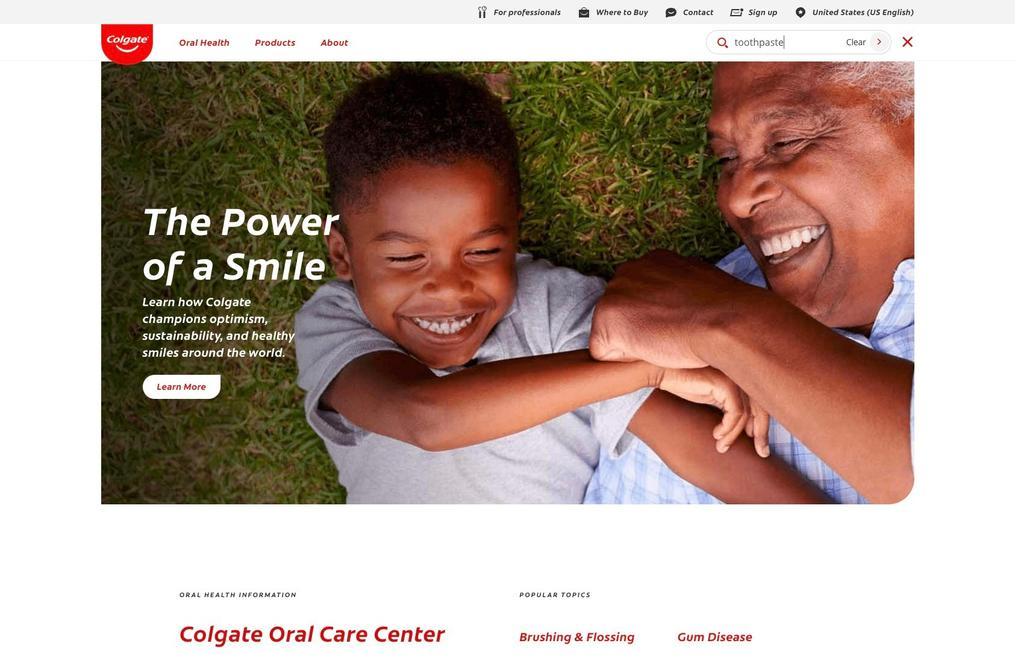 Task type: vqa. For each thing, say whether or not it's contained in the screenshot.
Colgate® Logo at left
yes



Task type: describe. For each thing, give the bounding box(es) containing it.
for professionals icon image
[[475, 5, 490, 20]]

contact icon image
[[664, 5, 679, 20]]

Search Box text field
[[706, 30, 892, 54]]

sign up icon image
[[730, 5, 744, 20]]

where to buy icon image
[[577, 5, 592, 20]]

location icon image
[[794, 5, 808, 20]]



Task type: locate. For each thing, give the bounding box(es) containing it.
colgate® logo image
[[101, 24, 153, 65]]

None search field
[[706, 30, 915, 54]]

the power of a smile image
[[101, 61, 915, 505]]



